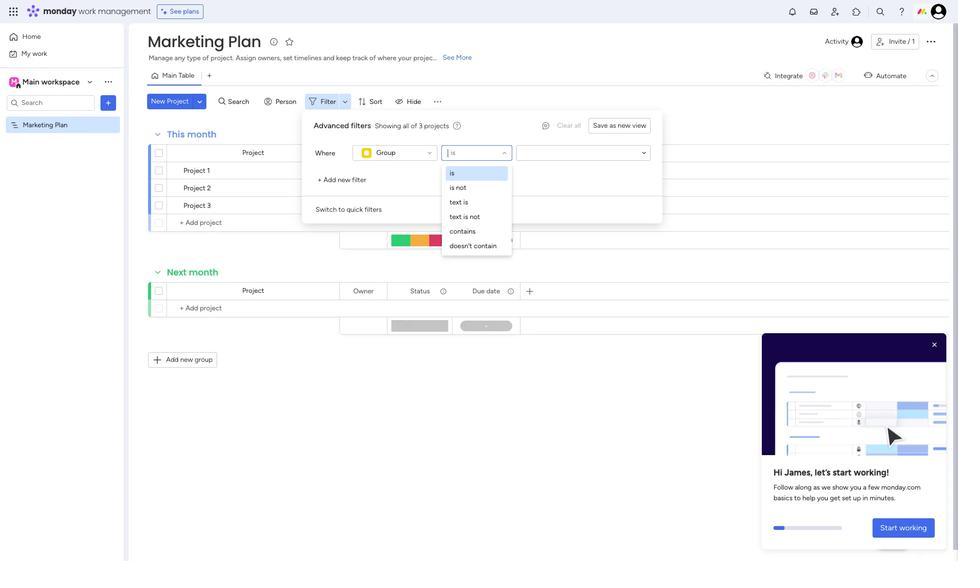 Task type: vqa. For each thing, say whether or not it's contained in the screenshot.
topmost filters
yes



Task type: describe. For each thing, give the bounding box(es) containing it.
is for text is
[[464, 198, 468, 207]]

Search field
[[226, 95, 255, 108]]

owners,
[[258, 54, 282, 62]]

switch
[[316, 206, 337, 214]]

m
[[11, 78, 17, 86]]

2 column information image from the top
[[507, 287, 515, 295]]

owner for 1st owner field from the top of the page
[[354, 149, 374, 157]]

monday
[[43, 6, 77, 17]]

james peterson image
[[932, 4, 947, 19]]

james,
[[785, 468, 813, 478]]

angle down image
[[198, 98, 202, 105]]

month for next month
[[189, 266, 219, 278]]

on
[[427, 167, 435, 175]]

2 owner field from the top
[[351, 286, 376, 297]]

marketing plan inside list box
[[23, 121, 68, 129]]

assign
[[236, 54, 256, 62]]

hide button
[[392, 94, 427, 109]]

This month field
[[165, 128, 219, 141]]

where
[[378, 54, 397, 62]]

show board description image
[[268, 37, 280, 47]]

2 date from the top
[[487, 287, 501, 295]]

my work button
[[6, 46, 104, 61]]

autopilot image
[[865, 69, 873, 82]]

add new group button
[[148, 352, 217, 368]]

project inside button
[[167, 97, 189, 105]]

+ add new filter button
[[314, 173, 370, 188]]

Next month field
[[165, 266, 221, 279]]

my work
[[21, 49, 47, 58]]

see for see plans
[[170, 7, 182, 16]]

inbox image
[[810, 7, 819, 17]]

along
[[796, 484, 812, 492]]

show
[[833, 484, 849, 492]]

advanced filters showing all of 3 projects
[[314, 121, 449, 130]]

my
[[21, 49, 31, 58]]

1 vertical spatial add
[[166, 356, 179, 364]]

plans
[[183, 7, 199, 16]]

any
[[175, 54, 185, 62]]

nov
[[478, 166, 490, 173]]

track
[[353, 54, 368, 62]]

hi james, let's start working!
[[774, 468, 890, 478]]

2 column information image from the top
[[440, 287, 448, 295]]

1 status field from the top
[[408, 148, 433, 159]]

is for is is not
[[450, 184, 455, 192]]

monday.com
[[882, 484, 921, 492]]

minutes.
[[870, 494, 896, 503]]

1 due from the top
[[473, 149, 485, 157]]

main workspace
[[22, 77, 80, 86]]

help button
[[876, 534, 910, 550]]

get
[[831, 494, 841, 503]]

help
[[803, 494, 816, 503]]

owner for second owner field from the top of the page
[[354, 287, 374, 295]]

add view image
[[208, 72, 212, 79]]

workspace
[[41, 77, 80, 86]]

month for this month
[[187, 128, 217, 140]]

main table
[[162, 71, 195, 80]]

project 1
[[184, 167, 210, 175]]

your
[[398, 54, 412, 62]]

filter
[[352, 176, 367, 184]]

Marketing Plan field
[[145, 31, 264, 52]]

project
[[414, 54, 436, 62]]

as inside follow along as we show you a few monday.com basics to help you get set up in minutes.
[[814, 484, 821, 492]]

help
[[885, 537, 902, 547]]

0 vertical spatial filters
[[351, 121, 371, 130]]

+ add new filter
[[318, 176, 367, 184]]

1 column information image from the top
[[440, 149, 448, 157]]

basics
[[774, 494, 793, 503]]

2 status field from the top
[[408, 286, 433, 297]]

management
[[98, 6, 151, 17]]

activity button
[[822, 34, 868, 50]]

advanced
[[314, 121, 349, 130]]

v2 done deadline image
[[456, 183, 464, 193]]

doesn't contain
[[450, 242, 497, 250]]

3 inside advanced filters showing all of 3 projects
[[419, 122, 423, 130]]

0 vertical spatial set
[[283, 54, 293, 62]]

not for text is not
[[470, 213, 480, 221]]

automate
[[877, 72, 907, 80]]

let's
[[815, 468, 831, 478]]

2
[[207, 184, 211, 192]]

1 horizontal spatial plan
[[228, 31, 261, 52]]

1 due date from the top
[[473, 149, 501, 157]]

marketing inside list box
[[23, 121, 53, 129]]

stands.
[[437, 54, 459, 62]]

integrate
[[776, 72, 804, 80]]

add new group
[[166, 356, 213, 364]]

start working
[[881, 523, 928, 533]]

working!
[[854, 468, 890, 478]]

0 horizontal spatial 3
[[207, 202, 211, 210]]

invite / 1
[[890, 37, 916, 46]]

activity
[[826, 37, 849, 46]]

this month
[[167, 128, 217, 140]]

table
[[179, 71, 195, 80]]

filters inside button
[[365, 206, 382, 214]]

in
[[863, 494, 869, 503]]

start
[[833, 468, 852, 478]]

working
[[400, 167, 425, 175]]

hi
[[774, 468, 783, 478]]

timelines
[[294, 54, 322, 62]]

hide
[[407, 97, 421, 106]]

clear all
[[557, 121, 581, 130]]

all inside button
[[575, 121, 581, 130]]

next
[[167, 266, 187, 278]]

1 horizontal spatial options image
[[926, 35, 937, 47]]

workspace image
[[9, 77, 19, 87]]

switch to quick filters
[[316, 206, 382, 214]]

person button
[[260, 94, 302, 109]]

save as new view button
[[589, 118, 651, 134]]

learn more image
[[453, 121, 461, 131]]

help image
[[898, 7, 907, 17]]

1 + add project text field from the top
[[172, 217, 335, 229]]

follow
[[774, 484, 794, 492]]

add to favorites image
[[285, 37, 294, 46]]

filter button
[[305, 94, 351, 109]]

we
[[822, 484, 831, 492]]

view
[[633, 121, 647, 130]]

follow along as we show you a few monday.com basics to help you get set up in minutes.
[[774, 484, 921, 503]]

more
[[457, 53, 472, 62]]

manage
[[149, 54, 173, 62]]

projects
[[425, 122, 449, 130]]

group
[[377, 149, 396, 157]]

of inside advanced filters showing all of 3 projects
[[411, 122, 417, 130]]

1 date from the top
[[487, 149, 501, 157]]

to inside button
[[339, 206, 345, 214]]

workspace selection element
[[9, 76, 81, 89]]



Task type: locate. For each thing, give the bounding box(es) containing it.
new project button
[[147, 94, 193, 109]]

0 vertical spatial 1
[[913, 37, 916, 46]]

1 vertical spatial month
[[189, 266, 219, 278]]

set inside follow along as we show you a few monday.com basics to help you get set up in minutes.
[[843, 494, 852, 503]]

as left we
[[814, 484, 821, 492]]

date
[[487, 149, 501, 157], [487, 287, 501, 295]]

month inside field
[[187, 128, 217, 140]]

0 horizontal spatial main
[[22, 77, 39, 86]]

1 horizontal spatial you
[[851, 484, 862, 492]]

1 all from the left
[[575, 121, 581, 130]]

1 vertical spatial due
[[473, 287, 485, 295]]

see left more at top left
[[443, 53, 455, 62]]

see plans
[[170, 7, 199, 16]]

0 vertical spatial due date
[[473, 149, 501, 157]]

main for main table
[[162, 71, 177, 80]]

2 status from the top
[[411, 287, 430, 295]]

main
[[162, 71, 177, 80], [22, 77, 39, 86]]

1 horizontal spatial set
[[843, 494, 852, 503]]

lottie animation image
[[763, 337, 947, 459]]

1 horizontal spatial see
[[443, 53, 455, 62]]

0 vertical spatial not
[[456, 184, 467, 192]]

due down doesn't contain
[[473, 287, 485, 295]]

home
[[22, 33, 41, 41]]

1 owner field from the top
[[351, 148, 376, 159]]

all inside advanced filters showing all of 3 projects
[[403, 122, 409, 130]]

1 vertical spatial 1
[[207, 167, 210, 175]]

to inside follow along as we show you a few monday.com basics to help you get set up in minutes.
[[795, 494, 801, 503]]

see inside button
[[170, 7, 182, 16]]

is
[[451, 149, 456, 157], [450, 169, 455, 177], [450, 184, 455, 192], [464, 198, 468, 207], [464, 213, 468, 221]]

0 vertical spatial plan
[[228, 31, 261, 52]]

0 vertical spatial column information image
[[440, 149, 448, 157]]

month right this
[[187, 128, 217, 140]]

invite members image
[[831, 7, 841, 17]]

see for see more
[[443, 53, 455, 62]]

0 vertical spatial status
[[411, 149, 430, 157]]

add left group
[[166, 356, 179, 364]]

0 horizontal spatial add
[[166, 356, 179, 364]]

options image
[[926, 35, 937, 47], [104, 98, 113, 108]]

main left table
[[162, 71, 177, 80]]

sort button
[[354, 94, 389, 109]]

of left projects
[[411, 122, 417, 130]]

text is not
[[450, 213, 480, 221]]

add right +
[[324, 176, 336, 184]]

notifications image
[[788, 7, 798, 17]]

1 vertical spatial column information image
[[507, 287, 515, 295]]

1 horizontal spatial marketing plan
[[148, 31, 261, 52]]

Owner field
[[351, 148, 376, 159], [351, 286, 376, 297]]

new for filter
[[338, 176, 351, 184]]

filters
[[351, 121, 371, 130], [365, 206, 382, 214]]

1 horizontal spatial work
[[79, 6, 96, 17]]

1 vertical spatial as
[[814, 484, 821, 492]]

1 horizontal spatial 3
[[419, 122, 423, 130]]

work inside "button"
[[32, 49, 47, 58]]

0 horizontal spatial work
[[32, 49, 47, 58]]

marketing plan up 'type'
[[148, 31, 261, 52]]

month inside field
[[189, 266, 219, 278]]

as right save
[[610, 121, 617, 130]]

1 horizontal spatial add
[[324, 176, 336, 184]]

to left help
[[795, 494, 801, 503]]

1 owner from the top
[[354, 149, 374, 157]]

1 status from the top
[[411, 149, 430, 157]]

0 horizontal spatial all
[[403, 122, 409, 130]]

of right 'type'
[[203, 54, 209, 62]]

1 vertical spatial 3
[[207, 202, 211, 210]]

Due date field
[[470, 148, 503, 159], [470, 286, 503, 297]]

new left filter
[[338, 176, 351, 184]]

due up nov
[[473, 149, 485, 157]]

doesn't
[[450, 242, 473, 250]]

plan up assign
[[228, 31, 261, 52]]

1 vertical spatial date
[[487, 287, 501, 295]]

date up 14
[[487, 149, 501, 157]]

see plans button
[[157, 4, 204, 19]]

see more link
[[442, 53, 473, 63]]

set left up
[[843, 494, 852, 503]]

14
[[492, 166, 498, 173]]

0 horizontal spatial as
[[610, 121, 617, 130]]

1 vertical spatial you
[[818, 494, 829, 503]]

1 vertical spatial owner
[[354, 287, 374, 295]]

progress bar
[[774, 526, 786, 530]]

1 vertical spatial filters
[[365, 206, 382, 214]]

marketing plan list box
[[0, 115, 124, 264]]

0 vertical spatial work
[[79, 6, 96, 17]]

1 vertical spatial status field
[[408, 286, 433, 297]]

0 vertical spatial month
[[187, 128, 217, 140]]

dapulse integrations image
[[764, 72, 772, 79]]

0 vertical spatial owner field
[[351, 148, 376, 159]]

project
[[167, 97, 189, 105], [242, 149, 264, 157], [184, 167, 206, 175], [184, 184, 206, 192], [184, 202, 206, 210], [242, 287, 264, 295]]

monday work management
[[43, 6, 151, 17]]

1 vertical spatial see
[[443, 53, 455, 62]]

you
[[851, 484, 862, 492], [818, 494, 829, 503]]

new
[[151, 97, 165, 105]]

main inside button
[[162, 71, 177, 80]]

main inside workspace selection element
[[22, 77, 39, 86]]

column information image
[[440, 149, 448, 157], [440, 287, 448, 295]]

start
[[881, 523, 898, 533]]

1 vertical spatial text
[[450, 213, 462, 221]]

month
[[187, 128, 217, 140], [189, 266, 219, 278]]

1 vertical spatial + add project text field
[[172, 303, 335, 314]]

arrow down image
[[340, 96, 351, 107]]

is for text is not
[[464, 213, 468, 221]]

2 all from the left
[[403, 122, 409, 130]]

v2 overdue deadline image
[[456, 166, 464, 176]]

1 vertical spatial new
[[338, 176, 351, 184]]

you down we
[[818, 494, 829, 503]]

of
[[203, 54, 209, 62], [370, 54, 376, 62], [411, 122, 417, 130]]

1 vertical spatial marketing
[[23, 121, 53, 129]]

0 horizontal spatial marketing plan
[[23, 121, 68, 129]]

type
[[187, 54, 201, 62]]

main for main workspace
[[22, 77, 39, 86]]

set down add to favorites icon
[[283, 54, 293, 62]]

1 vertical spatial due date field
[[470, 286, 503, 297]]

Status field
[[408, 148, 433, 159], [408, 286, 433, 297]]

v2 search image
[[219, 96, 226, 107]]

0 vertical spatial column information image
[[507, 149, 515, 157]]

0 vertical spatial due date field
[[470, 148, 503, 159]]

1 inside button
[[913, 37, 916, 46]]

all right showing
[[403, 122, 409, 130]]

1 horizontal spatial to
[[795, 494, 801, 503]]

1 vertical spatial marketing plan
[[23, 121, 68, 129]]

new for view
[[618, 121, 631, 130]]

select product image
[[9, 7, 18, 17]]

person
[[276, 97, 297, 106]]

contains
[[450, 227, 476, 236]]

work right the 'my'
[[32, 49, 47, 58]]

date down contain
[[487, 287, 501, 295]]

work
[[79, 6, 96, 17], [32, 49, 47, 58]]

text down the text is
[[450, 213, 462, 221]]

not for is is not
[[456, 184, 467, 192]]

0 horizontal spatial set
[[283, 54, 293, 62]]

new project
[[151, 97, 189, 105]]

due date down contain
[[473, 287, 501, 295]]

clear
[[557, 121, 573, 130]]

project 3
[[184, 202, 211, 210]]

1 horizontal spatial new
[[338, 176, 351, 184]]

0 vertical spatial text
[[450, 198, 462, 207]]

0 horizontal spatial see
[[170, 7, 182, 16]]

invite
[[890, 37, 907, 46]]

v2 user feedback image
[[543, 121, 550, 131]]

2 horizontal spatial of
[[411, 122, 417, 130]]

showing
[[375, 122, 401, 130]]

1 vertical spatial status
[[411, 287, 430, 295]]

group
[[195, 356, 213, 364]]

sort
[[370, 97, 383, 106]]

/
[[908, 37, 911, 46]]

1 text from the top
[[450, 198, 462, 207]]

marketing
[[148, 31, 225, 52], [23, 121, 53, 129]]

workspace options image
[[104, 77, 113, 87]]

0 vertical spatial add
[[324, 176, 336, 184]]

2 vertical spatial new
[[180, 356, 193, 364]]

status for 1st status field from the top of the page
[[411, 149, 430, 157]]

add
[[324, 176, 336, 184], [166, 356, 179, 364]]

marketing up any
[[148, 31, 225, 52]]

1 horizontal spatial as
[[814, 484, 821, 492]]

0 vertical spatial status field
[[408, 148, 433, 159]]

1 horizontal spatial all
[[575, 121, 581, 130]]

see inside 'link'
[[443, 53, 455, 62]]

status for 1st status field from the bottom of the page
[[411, 287, 430, 295]]

search everything image
[[876, 7, 886, 17]]

2 due date from the top
[[473, 287, 501, 295]]

+
[[318, 176, 322, 184]]

is up contains
[[464, 213, 468, 221]]

nov 14
[[478, 166, 498, 173]]

as
[[610, 121, 617, 130], [814, 484, 821, 492]]

0 vertical spatial marketing
[[148, 31, 225, 52]]

1
[[913, 37, 916, 46], [207, 167, 210, 175]]

1 vertical spatial plan
[[55, 121, 68, 129]]

month right next
[[189, 266, 219, 278]]

it
[[436, 167, 440, 175]]

see
[[170, 7, 182, 16], [443, 53, 455, 62]]

1 column information image from the top
[[507, 149, 515, 157]]

collapse board header image
[[929, 72, 937, 80]]

as inside save as new view button
[[610, 121, 617, 130]]

0 horizontal spatial not
[[456, 184, 467, 192]]

0 vertical spatial options image
[[926, 35, 937, 47]]

2 + add project text field from the top
[[172, 303, 335, 314]]

next month
[[167, 266, 219, 278]]

1 vertical spatial options image
[[104, 98, 113, 108]]

option
[[0, 116, 124, 118]]

is up text is not
[[464, 198, 468, 207]]

Search in workspace field
[[20, 97, 81, 108]]

working
[[900, 523, 928, 533]]

project 2
[[184, 184, 211, 192]]

is left v2 done deadline icon
[[450, 184, 455, 192]]

0 vertical spatial as
[[610, 121, 617, 130]]

0 vertical spatial see
[[170, 7, 182, 16]]

lottie animation element
[[763, 333, 947, 459]]

work for monday
[[79, 6, 96, 17]]

2 due date field from the top
[[470, 286, 503, 297]]

0 horizontal spatial options image
[[104, 98, 113, 108]]

1 horizontal spatial 1
[[913, 37, 916, 46]]

not up contains
[[470, 213, 480, 221]]

1 horizontal spatial main
[[162, 71, 177, 80]]

1 right /
[[913, 37, 916, 46]]

1 up '2'
[[207, 167, 210, 175]]

1 vertical spatial set
[[843, 494, 852, 503]]

0 vertical spatial date
[[487, 149, 501, 157]]

text for text is
[[450, 198, 462, 207]]

new
[[618, 121, 631, 130], [338, 176, 351, 184], [180, 356, 193, 364]]

+ Add project text field
[[172, 217, 335, 229], [172, 303, 335, 314]]

marketing down search in workspace field
[[23, 121, 53, 129]]

close image
[[931, 340, 940, 350]]

of right track
[[370, 54, 376, 62]]

new left group
[[180, 356, 193, 364]]

see left plans
[[170, 7, 182, 16]]

work right monday
[[79, 6, 96, 17]]

0 vertical spatial + add project text field
[[172, 217, 335, 229]]

main right workspace image
[[22, 77, 39, 86]]

0 vertical spatial owner
[[354, 149, 374, 157]]

is left v2 overdue deadline image
[[450, 169, 455, 177]]

up
[[854, 494, 862, 503]]

due date field up 'nov 14'
[[470, 148, 503, 159]]

2 due from the top
[[473, 287, 485, 295]]

0 vertical spatial marketing plan
[[148, 31, 261, 52]]

1 horizontal spatial of
[[370, 54, 376, 62]]

work for my
[[32, 49, 47, 58]]

2 owner from the top
[[354, 287, 374, 295]]

3 down '2'
[[207, 202, 211, 210]]

text down v2 done deadline icon
[[450, 198, 462, 207]]

1 vertical spatial to
[[795, 494, 801, 503]]

0 vertical spatial you
[[851, 484, 862, 492]]

filters down sort popup button
[[351, 121, 371, 130]]

switch to quick filters button
[[312, 202, 386, 218]]

0 vertical spatial 3
[[419, 122, 423, 130]]

all right clear
[[575, 121, 581, 130]]

column information image
[[507, 149, 515, 157], [507, 287, 515, 295]]

manage any type of project. assign owners, set timelines and keep track of where your project stands.
[[149, 54, 459, 62]]

menu image
[[433, 97, 443, 106]]

due
[[473, 149, 485, 157], [473, 287, 485, 295]]

few
[[869, 484, 880, 492]]

save as new view
[[594, 121, 647, 130]]

project.
[[211, 54, 234, 62]]

0 horizontal spatial marketing
[[23, 121, 53, 129]]

3 left projects
[[419, 122, 423, 130]]

0 horizontal spatial to
[[339, 206, 345, 214]]

and
[[323, 54, 335, 62]]

not up the text is
[[456, 184, 467, 192]]

3
[[419, 122, 423, 130], [207, 202, 211, 210]]

working on it
[[400, 167, 440, 175]]

0 horizontal spatial new
[[180, 356, 193, 364]]

options image down workspace options icon
[[104, 98, 113, 108]]

1 vertical spatial not
[[470, 213, 480, 221]]

due date up 'nov 14'
[[473, 149, 501, 157]]

new left view
[[618, 121, 631, 130]]

0 horizontal spatial you
[[818, 494, 829, 503]]

filter
[[321, 97, 336, 106]]

1 vertical spatial work
[[32, 49, 47, 58]]

0 vertical spatial due
[[473, 149, 485, 157]]

quick
[[347, 206, 363, 214]]

1 vertical spatial column information image
[[440, 287, 448, 295]]

contain
[[474, 242, 497, 250]]

1 horizontal spatial marketing
[[148, 31, 225, 52]]

2 horizontal spatial new
[[618, 121, 631, 130]]

0 horizontal spatial 1
[[207, 167, 210, 175]]

1 horizontal spatial not
[[470, 213, 480, 221]]

1 vertical spatial owner field
[[351, 286, 376, 297]]

due date field down contain
[[470, 286, 503, 297]]

options image right /
[[926, 35, 937, 47]]

2 text from the top
[[450, 213, 462, 221]]

0 vertical spatial to
[[339, 206, 345, 214]]

save
[[594, 121, 608, 130]]

filters right quick
[[365, 206, 382, 214]]

apps image
[[852, 7, 862, 17]]

not inside is is not
[[456, 184, 467, 192]]

you left a
[[851, 484, 862, 492]]

0 vertical spatial new
[[618, 121, 631, 130]]

to left quick
[[339, 206, 345, 214]]

1 due date field from the top
[[470, 148, 503, 159]]

plan inside list box
[[55, 121, 68, 129]]

this
[[167, 128, 185, 140]]

text for text is not
[[450, 213, 462, 221]]

invite / 1 button
[[872, 34, 920, 50]]

marketing plan down search in workspace field
[[23, 121, 68, 129]]

0 horizontal spatial of
[[203, 54, 209, 62]]

1 vertical spatial due date
[[473, 287, 501, 295]]

plan down search in workspace field
[[55, 121, 68, 129]]

0 horizontal spatial plan
[[55, 121, 68, 129]]

is down learn more icon
[[451, 149, 456, 157]]



